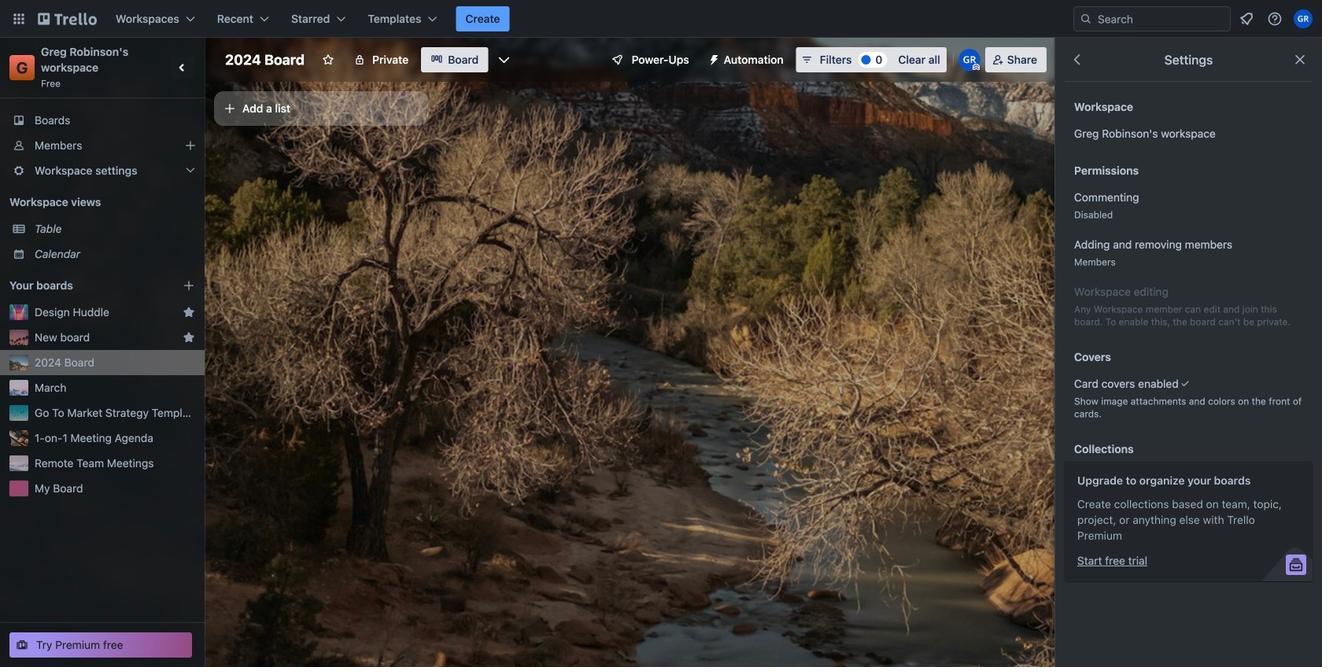 Task type: vqa. For each thing, say whether or not it's contained in the screenshot.
first This member is an admin of this Workspace. image from the right
no



Task type: describe. For each thing, give the bounding box(es) containing it.
workspace navigation collapse icon image
[[172, 57, 194, 79]]

sm image
[[702, 47, 724, 69]]

greg robinson (gregrobinson96) image
[[1294, 9, 1313, 28]]

search image
[[1080, 13, 1093, 25]]

open information menu image
[[1267, 11, 1283, 27]]

star or unstar board image
[[322, 54, 335, 66]]

customize views image
[[496, 52, 512, 68]]

greg robinson (gregrobinson96) image
[[959, 49, 981, 71]]

0 notifications image
[[1237, 9, 1256, 28]]

this member is an admin of this board. image
[[973, 64, 980, 71]]

Board name text field
[[217, 47, 313, 72]]



Task type: locate. For each thing, give the bounding box(es) containing it.
Search field
[[1074, 6, 1231, 31]]

starred icon image
[[183, 306, 195, 319], [183, 331, 195, 344]]

add board image
[[183, 279, 195, 292]]

your boards with 8 items element
[[9, 276, 159, 295]]

primary element
[[0, 0, 1322, 38]]

back to home image
[[38, 6, 97, 31]]

1 starred icon image from the top
[[183, 306, 195, 319]]

1 vertical spatial starred icon image
[[183, 331, 195, 344]]

2 starred icon image from the top
[[183, 331, 195, 344]]

0 vertical spatial starred icon image
[[183, 306, 195, 319]]



